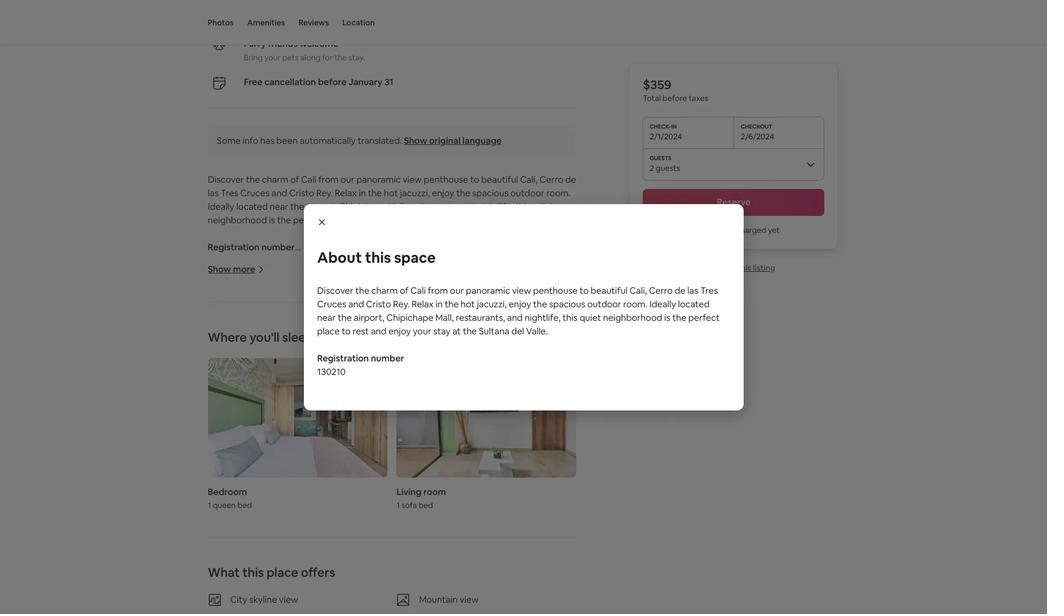 Task type: locate. For each thing, give the bounding box(es) containing it.
0 horizontal spatial 1
[[208, 501, 211, 511]]

number for registration number 130210
[[371, 352, 404, 364]]

relax
[[335, 187, 357, 199], [412, 298, 434, 310]]

1
[[208, 501, 211, 511], [397, 501, 400, 511]]

restaurants,
[[409, 201, 458, 213], [456, 312, 505, 324]]

1 bed from the left
[[238, 501, 252, 511]]

won't
[[703, 225, 724, 235]]

from
[[319, 174, 339, 186], [428, 285, 448, 297]]

airport, up about
[[307, 201, 337, 213]]

hosts.
[[394, 14, 417, 24]]

located down the report this listing 'button'
[[679, 298, 710, 310]]

you won't be charged yet
[[688, 225, 780, 235]]

of inside 'about this space' dialog
[[400, 285, 409, 297]]

0 horizontal spatial chipichape
[[339, 201, 386, 213]]

0 horizontal spatial charm
[[262, 174, 289, 186]]

space
[[394, 248, 436, 267]]

listing
[[754, 263, 776, 273]]

discover the charm of cali from our panoramic view penthouse to beautiful cali, cerro de las tres cruces and cristo rey. relax in the hot jacuzzi, enjoy the spacious outdoor room. ideally located near the airport, chipichape mall, restaurants, and nightlife, this quiet neighborhood is the perfect place to rest and enjoy your stay at the sultana del valle. inside 'about this space' dialog
[[317, 285, 720, 337]]

charm inside 'about this space' dialog
[[372, 285, 398, 297]]

photos
[[208, 17, 234, 28]]

of down space
[[400, 285, 409, 297]]

1 vertical spatial before
[[663, 93, 688, 103]]

0 vertical spatial number
[[262, 242, 295, 253]]

taxes
[[689, 93, 709, 103]]

0 horizontal spatial our
[[341, 174, 355, 186]]

cancellation
[[265, 76, 316, 88]]

0 vertical spatial penthouse
[[424, 174, 469, 186]]

0 vertical spatial jacuzzi,
[[400, 187, 430, 199]]

enjoy
[[432, 187, 455, 199], [398, 214, 420, 226], [509, 298, 532, 310], [389, 325, 411, 337]]

some
[[217, 135, 241, 147]]

0 horizontal spatial rey.
[[316, 187, 333, 199]]

registration for registration number
[[208, 242, 260, 253]]

beautiful inside 'about this space' dialog
[[591, 285, 628, 297]]

1 horizontal spatial before
[[663, 93, 688, 103]]

valle.
[[536, 214, 558, 226], [527, 325, 548, 337]]

1 horizontal spatial mall,
[[436, 312, 454, 324]]

0 horizontal spatial is
[[269, 214, 275, 226]]

cristo down about this space
[[366, 298, 391, 310]]

0 vertical spatial de
[[566, 174, 576, 186]]

las
[[208, 187, 219, 199], [688, 285, 699, 297]]

0 horizontal spatial cali
[[301, 174, 317, 186]]

2 vertical spatial your
[[413, 325, 432, 337]]

rey. down space
[[393, 298, 410, 310]]

rey. down automatically
[[316, 187, 333, 199]]

reviews button
[[299, 0, 329, 45]]

de inside 'about this space' dialog
[[675, 285, 686, 297]]

room
[[424, 487, 446, 499]]

before for $359
[[663, 93, 688, 103]]

hot inside 'about this space' dialog
[[461, 298, 475, 310]]

1 vertical spatial ideally
[[650, 298, 677, 310]]

1 horizontal spatial nightlife,
[[525, 312, 561, 324]]

living room image
[[397, 358, 577, 478], [397, 358, 577, 478]]

1 horizontal spatial near
[[317, 312, 336, 324]]

bed right queen
[[238, 501, 252, 511]]

130210
[[208, 255, 236, 267], [317, 366, 346, 378]]

perfect up about
[[293, 214, 325, 226]]

your inside furry friends welcome bring your pets along for the stay.
[[265, 52, 281, 63]]

place right sleep
[[317, 325, 340, 337]]

bed inside living room 1 sofa bed
[[419, 501, 433, 511]]

beautiful
[[482, 174, 519, 186], [591, 285, 628, 297]]

1 vertical spatial discover the charm of cali from our panoramic view penthouse to beautiful cali, cerro de las tres cruces and cristo rey. relax in the hot jacuzzi, enjoy the spacious outdoor room. ideally located near the airport, chipichape mall, restaurants, and nightlife, this quiet neighborhood is the perfect place to rest and enjoy your stay at the sultana del valle.
[[317, 285, 720, 337]]

our inside 'about this space' dialog
[[450, 285, 464, 297]]

living
[[397, 487, 422, 499]]

las inside 'about this space' dialog
[[688, 285, 699, 297]]

0 vertical spatial nightlife,
[[478, 201, 514, 213]]

1 vertical spatial near
[[317, 312, 336, 324]]

1 vertical spatial registration
[[317, 352, 369, 364]]

place
[[327, 214, 349, 226], [317, 325, 340, 337], [267, 565, 299, 581]]

charged
[[737, 225, 767, 235]]

0 vertical spatial your
[[265, 52, 281, 63]]

before inside $359 total before taxes
[[663, 93, 688, 103]]

las down some
[[208, 187, 219, 199]]

0 horizontal spatial at
[[453, 325, 461, 337]]

january
[[349, 76, 383, 88]]

0 horizontal spatial from
[[319, 174, 339, 186]]

jacuzzi, inside 'about this space' dialog
[[477, 298, 507, 310]]

stay
[[443, 214, 460, 226], [434, 325, 451, 337]]

cali
[[301, 174, 317, 186], [411, 285, 426, 297]]

1 vertical spatial cali
[[411, 285, 426, 297]]

of down been
[[291, 174, 299, 186]]

cali down space
[[411, 285, 426, 297]]

1 vertical spatial cali,
[[630, 285, 648, 297]]

charm down has
[[262, 174, 289, 186]]

0 vertical spatial tres
[[221, 187, 239, 199]]

from down space
[[428, 285, 448, 297]]

1 horizontal spatial cali,
[[630, 285, 648, 297]]

0 vertical spatial of
[[291, 174, 299, 186]]

airport,
[[307, 201, 337, 213], [354, 312, 385, 324]]

0 horizontal spatial cruces
[[240, 187, 270, 199]]

for
[[322, 52, 333, 63]]

relax down space
[[412, 298, 434, 310]]

1 vertical spatial jacuzzi,
[[477, 298, 507, 310]]

number inside registration number 130210
[[371, 352, 404, 364]]

registration for registration number 130210
[[317, 352, 369, 364]]

cruces down about
[[317, 298, 347, 310]]

$359 total before taxes
[[643, 77, 709, 103]]

1 vertical spatial penthouse
[[534, 285, 578, 297]]

1 vertical spatial relax
[[412, 298, 434, 310]]

reviews
[[299, 17, 329, 28]]

0 horizontal spatial beautiful
[[482, 174, 519, 186]]

discover down about
[[317, 285, 354, 297]]

show more button
[[208, 264, 265, 275]]

del
[[521, 214, 534, 226], [512, 325, 525, 337]]

from down automatically
[[319, 174, 339, 186]]

1 horizontal spatial las
[[688, 285, 699, 297]]

1 vertical spatial charm
[[372, 285, 398, 297]]

1 horizontal spatial chipichape
[[387, 312, 434, 324]]

penthouse
[[424, 174, 469, 186], [534, 285, 578, 297]]

near
[[270, 201, 289, 213], [317, 312, 336, 324]]

place inside 'about this space' dialog
[[317, 325, 340, 337]]

0 horizontal spatial bed
[[238, 501, 252, 511]]

1 inside living room 1 sofa bed
[[397, 501, 400, 511]]

cali, inside 'about this space' dialog
[[630, 285, 648, 297]]

bring
[[244, 52, 263, 63]]

valle. inside 'about this space' dialog
[[527, 325, 548, 337]]

1 horizontal spatial located
[[679, 298, 710, 310]]

1 vertical spatial our
[[450, 285, 464, 297]]

in down space
[[436, 298, 443, 310]]

bed inside bedroom 1 queen bed
[[238, 501, 252, 511]]

1 horizontal spatial of
[[400, 285, 409, 297]]

quiet inside 'about this space' dialog
[[580, 312, 602, 324]]

offers
[[301, 565, 336, 581]]

1 vertical spatial del
[[512, 325, 525, 337]]

jacuzzi,
[[400, 187, 430, 199], [477, 298, 507, 310]]

registration number
[[208, 242, 295, 253]]

in down some info has been automatically translated. show original language
[[359, 187, 366, 199]]

living room 1 sofa bed
[[397, 487, 446, 511]]

cali down automatically
[[301, 174, 317, 186]]

2/1/2024
[[650, 131, 683, 142]]

0 horizontal spatial jacuzzi,
[[400, 187, 430, 199]]

1 vertical spatial cristo
[[366, 298, 391, 310]]

location
[[343, 17, 375, 28]]

0 horizontal spatial perfect
[[293, 214, 325, 226]]

discover down some
[[208, 174, 244, 186]]

restaurants, inside 'about this space' dialog
[[456, 312, 505, 324]]

0 horizontal spatial nightlife,
[[478, 201, 514, 213]]

this
[[516, 201, 531, 213], [365, 248, 391, 267], [738, 263, 752, 273], [563, 312, 578, 324], [243, 565, 264, 581]]

del inside 'about this space' dialog
[[512, 325, 525, 337]]

0 vertical spatial chipichape
[[339, 201, 386, 213]]

automatically
[[300, 135, 356, 147]]

discover the charm of cali from our panoramic view penthouse to beautiful cali, cerro de las tres cruces and cristo rey. relax in the hot jacuzzi, enjoy the spacious outdoor room. ideally located near the airport, chipichape mall, restaurants, and nightlife, this quiet neighborhood is the perfect place to rest and enjoy your stay at the sultana del valle.
[[208, 174, 578, 226], [317, 285, 720, 337]]

1 vertical spatial from
[[428, 285, 448, 297]]

of
[[291, 174, 299, 186], [400, 285, 409, 297]]

show left original
[[404, 135, 427, 147]]

rest up about this space
[[362, 214, 378, 226]]

1 vertical spatial located
[[679, 298, 710, 310]]

rest
[[362, 214, 378, 226], [353, 325, 369, 337]]

before down for
[[318, 76, 347, 88]]

las down the report this listing 'button'
[[688, 285, 699, 297]]

place up about
[[327, 214, 349, 226]]

1 inside bedroom 1 queen bed
[[208, 501, 211, 511]]

about
[[317, 248, 362, 267]]

this for about this space
[[365, 248, 391, 267]]

0 vertical spatial cerro
[[540, 174, 564, 186]]

registration inside registration number 130210
[[317, 352, 369, 364]]

panoramic
[[357, 174, 401, 186], [466, 285, 510, 297]]

discover
[[208, 174, 244, 186], [317, 285, 354, 297]]

outdoor inside 'about this space' dialog
[[588, 298, 622, 310]]

and
[[272, 187, 287, 199], [460, 201, 476, 213], [380, 214, 396, 226], [349, 298, 364, 310], [507, 312, 523, 324], [371, 325, 387, 337]]

tres down some
[[221, 187, 239, 199]]

1 vertical spatial de
[[675, 285, 686, 297]]

stay inside 'about this space' dialog
[[434, 325, 451, 337]]

rey. inside 'about this space' dialog
[[393, 298, 410, 310]]

hot
[[384, 187, 398, 199], [461, 298, 475, 310]]

bed down room
[[419, 501, 433, 511]]

show
[[404, 135, 427, 147], [208, 264, 231, 275]]

0 horizontal spatial las
[[208, 187, 219, 199]]

relax down some info has been automatically translated. show original language
[[335, 187, 357, 199]]

this for report this listing
[[738, 263, 752, 273]]

near inside 'about this space' dialog
[[317, 312, 336, 324]]

1 horizontal spatial registration
[[317, 352, 369, 364]]

place up city skyline view
[[267, 565, 299, 581]]

0 horizontal spatial room.
[[547, 187, 571, 199]]

0 horizontal spatial neighborhood
[[208, 214, 267, 226]]

0 vertical spatial mall,
[[388, 201, 407, 213]]

1 left sofa
[[397, 501, 400, 511]]

number for registration number
[[262, 242, 295, 253]]

where you'll sleep
[[208, 330, 314, 345]]

0 vertical spatial cruces
[[240, 187, 270, 199]]

cristo
[[289, 187, 314, 199], [366, 298, 391, 310]]

cristo down been
[[289, 187, 314, 199]]

show left more
[[208, 264, 231, 275]]

number
[[262, 242, 295, 253], [371, 352, 404, 364]]

is
[[269, 214, 275, 226], [665, 312, 671, 324]]

1 vertical spatial quiet
[[580, 312, 602, 324]]

perfect down report at the right
[[689, 312, 720, 324]]

1 horizontal spatial bed
[[419, 501, 433, 511]]

0 vertical spatial our
[[341, 174, 355, 186]]

1 vertical spatial beautiful
[[591, 285, 628, 297]]

from inside 'about this space' dialog
[[428, 285, 448, 297]]

nightlife, inside 'about this space' dialog
[[525, 312, 561, 324]]

1 vertical spatial is
[[665, 312, 671, 324]]

registration
[[208, 242, 260, 253], [317, 352, 369, 364]]

rey.
[[316, 187, 333, 199], [393, 298, 410, 310]]

2 1 from the left
[[397, 501, 400, 511]]

ideally
[[208, 201, 234, 213], [650, 298, 677, 310]]

1 vertical spatial perfect
[[689, 312, 720, 324]]

bedroom image
[[208, 358, 388, 478], [208, 358, 388, 478]]

0 horizontal spatial discover
[[208, 174, 244, 186]]

1 1 from the left
[[208, 501, 211, 511]]

located up the registration number
[[236, 201, 268, 213]]

bedroom 1 queen bed
[[208, 487, 252, 511]]

2 bed from the left
[[419, 501, 433, 511]]

0 horizontal spatial before
[[318, 76, 347, 88]]

ideally inside 'about this space' dialog
[[650, 298, 677, 310]]

at
[[462, 214, 471, 226], [453, 325, 461, 337]]

1 horizontal spatial cruces
[[317, 298, 347, 310]]

0 horizontal spatial show
[[208, 264, 231, 275]]

0 vertical spatial airport,
[[307, 201, 337, 213]]

1 vertical spatial cruces
[[317, 298, 347, 310]]

in
[[359, 187, 366, 199], [436, 298, 443, 310]]

sultana
[[489, 214, 519, 226], [479, 325, 510, 337]]

0 vertical spatial before
[[318, 76, 347, 88]]

rest up registration number 130210 on the bottom left of page
[[353, 325, 369, 337]]

total
[[643, 93, 661, 103]]

1 vertical spatial in
[[436, 298, 443, 310]]

1 horizontal spatial neighborhood
[[604, 312, 663, 324]]

1 horizontal spatial relax
[[412, 298, 434, 310]]

before
[[318, 76, 347, 88], [663, 93, 688, 103]]

charm down about this space
[[372, 285, 398, 297]]

1 left queen
[[208, 501, 211, 511]]

before down $359
[[663, 93, 688, 103]]

1 horizontal spatial is
[[665, 312, 671, 324]]

cruces
[[240, 187, 270, 199], [317, 298, 347, 310]]

1 vertical spatial sultana
[[479, 325, 510, 337]]

tres inside 'about this space' dialog
[[701, 285, 719, 297]]

neighborhood inside 'about this space' dialog
[[604, 312, 663, 324]]

airport, up registration number 130210 on the bottom left of page
[[354, 312, 385, 324]]

neighborhood
[[208, 214, 267, 226], [604, 312, 663, 324]]

1 vertical spatial rest
[[353, 325, 369, 337]]

0 vertical spatial quiet
[[533, 201, 554, 213]]

location button
[[343, 0, 375, 45]]

discover inside 'about this space' dialog
[[317, 285, 354, 297]]

0 horizontal spatial cerro
[[540, 174, 564, 186]]

0 horizontal spatial number
[[262, 242, 295, 253]]

1 horizontal spatial our
[[450, 285, 464, 297]]

chipichape
[[339, 201, 386, 213], [387, 312, 434, 324]]

quiet
[[533, 201, 554, 213], [580, 312, 602, 324]]

1 horizontal spatial beautiful
[[591, 285, 628, 297]]

0 horizontal spatial relax
[[335, 187, 357, 199]]

0 horizontal spatial 130210
[[208, 255, 236, 267]]

0 horizontal spatial panoramic
[[357, 174, 401, 186]]

perfect
[[293, 214, 325, 226], [689, 312, 720, 324]]

cruces down info
[[240, 187, 270, 199]]

1 vertical spatial panoramic
[[466, 285, 510, 297]]

0 vertical spatial in
[[359, 187, 366, 199]]

tres down report at the right
[[701, 285, 719, 297]]

room.
[[547, 187, 571, 199], [624, 298, 648, 310]]

translated.
[[358, 135, 402, 147]]

some info has been automatically translated. show original language
[[217, 135, 502, 147]]



Task type: vqa. For each thing, say whether or not it's contained in the screenshot.
searching
no



Task type: describe. For each thing, give the bounding box(es) containing it.
rated
[[372, 14, 392, 24]]

chipichape inside 'about this space' dialog
[[387, 312, 434, 324]]

0 vertical spatial cristo
[[289, 187, 314, 199]]

0 vertical spatial perfect
[[293, 214, 325, 226]]

0 vertical spatial stay
[[443, 214, 460, 226]]

0 vertical spatial discover
[[208, 174, 244, 186]]

what this place offers
[[208, 565, 336, 581]]

more
[[233, 264, 256, 275]]

0 vertical spatial discover the charm of cali from our panoramic view penthouse to beautiful cali, cerro de las tres cruces and cristo rey. relax in the hot jacuzzi, enjoy the spacious outdoor room. ideally located near the airport, chipichape mall, restaurants, and nightlife, this quiet neighborhood is the perfect place to rest and enjoy your stay at the sultana del valle.
[[208, 174, 578, 226]]

your inside 'about this space' dialog
[[413, 325, 432, 337]]

yet
[[769, 225, 780, 235]]

0 horizontal spatial located
[[236, 201, 268, 213]]

0 vertical spatial las
[[208, 187, 219, 199]]

0 vertical spatial rest
[[362, 214, 378, 226]]

free cancellation before january 31
[[244, 76, 394, 88]]

cristo inside 'about this space' dialog
[[366, 298, 391, 310]]

furry friends welcome bring your pets along for the stay.
[[244, 38, 365, 63]]

amenities
[[247, 17, 285, 28]]

show original language button
[[404, 135, 502, 147]]

0 horizontal spatial quiet
[[533, 201, 554, 213]]

0 vertical spatial del
[[521, 214, 534, 226]]

0 vertical spatial cali
[[301, 174, 317, 186]]

bedroom
[[208, 487, 247, 499]]

0 vertical spatial ideally
[[208, 201, 234, 213]]

the inside furry friends welcome bring your pets along for the stay.
[[335, 52, 347, 63]]

superhosts are experienced, highly rated hosts.
[[244, 14, 417, 24]]

experienced,
[[300, 14, 347, 24]]

penthouse inside 'about this space' dialog
[[534, 285, 578, 297]]

0 vertical spatial sultana
[[489, 214, 519, 226]]

report this listing button
[[693, 263, 776, 273]]

registration number 130210
[[317, 352, 404, 378]]

0 vertical spatial restaurants,
[[409, 201, 458, 213]]

perfect inside 'about this space' dialog
[[689, 312, 720, 324]]

cruces inside 'about this space' dialog
[[317, 298, 347, 310]]

0 vertical spatial is
[[269, 214, 275, 226]]

be
[[725, 225, 735, 235]]

furry
[[244, 38, 266, 50]]

before for free
[[318, 76, 347, 88]]

31
[[385, 76, 394, 88]]

this for what this place offers
[[243, 565, 264, 581]]

0 vertical spatial rey.
[[316, 187, 333, 199]]

original
[[429, 135, 461, 147]]

are
[[287, 14, 298, 24]]

welcome
[[300, 38, 339, 50]]

relax inside 'about this space' dialog
[[412, 298, 434, 310]]

0 horizontal spatial in
[[359, 187, 366, 199]]

1 horizontal spatial show
[[404, 135, 427, 147]]

where
[[208, 330, 247, 345]]

0 horizontal spatial de
[[566, 174, 576, 186]]

photos button
[[208, 0, 234, 45]]

0 vertical spatial room.
[[547, 187, 571, 199]]

report
[[711, 263, 737, 273]]

mountain
[[419, 594, 458, 606]]

panoramic inside 'about this space' dialog
[[466, 285, 510, 297]]

rest inside 'about this space' dialog
[[353, 325, 369, 337]]

info
[[243, 135, 259, 147]]

0 vertical spatial near
[[270, 201, 289, 213]]

130210 inside registration number 130210
[[317, 366, 346, 378]]

0 horizontal spatial of
[[291, 174, 299, 186]]

reserve button
[[643, 189, 825, 216]]

friends
[[268, 38, 298, 50]]

pets
[[283, 52, 299, 63]]

sleep
[[282, 330, 314, 345]]

mall, inside 'about this space' dialog
[[436, 312, 454, 324]]

what
[[208, 565, 240, 581]]

0 vertical spatial 130210
[[208, 255, 236, 267]]

city skyline view
[[231, 594, 298, 606]]

cali inside 'about this space' dialog
[[411, 285, 426, 297]]

cerro inside 'about this space' dialog
[[649, 285, 673, 297]]

free
[[244, 76, 263, 88]]

in inside 'about this space' dialog
[[436, 298, 443, 310]]

0 vertical spatial hot
[[384, 187, 398, 199]]

0 horizontal spatial airport,
[[307, 201, 337, 213]]

2 vertical spatial place
[[267, 565, 299, 581]]

city
[[231, 594, 247, 606]]

0 vertical spatial at
[[462, 214, 471, 226]]

queen
[[213, 501, 236, 511]]

you
[[688, 225, 702, 235]]

$359
[[643, 77, 672, 93]]

has
[[260, 135, 275, 147]]

0 vertical spatial panoramic
[[357, 174, 401, 186]]

about this space
[[317, 248, 436, 267]]

room. inside 'about this space' dialog
[[624, 298, 648, 310]]

about this space dialog
[[304, 204, 744, 411]]

0 vertical spatial place
[[327, 214, 349, 226]]

sultana inside 'about this space' dialog
[[479, 325, 510, 337]]

reserve
[[717, 196, 751, 208]]

is inside dialog
[[665, 312, 671, 324]]

highly
[[349, 14, 371, 24]]

stay.
[[349, 52, 365, 63]]

1 vertical spatial show
[[208, 264, 231, 275]]

report this listing
[[711, 263, 776, 273]]

skyline
[[249, 594, 277, 606]]

sofa
[[402, 501, 417, 511]]

spacious inside 'about this space' dialog
[[550, 298, 586, 310]]

show more
[[208, 264, 256, 275]]

where you'll sleep region
[[203, 330, 581, 515]]

0 vertical spatial relax
[[335, 187, 357, 199]]

you'll
[[250, 330, 280, 345]]

0 vertical spatial valle.
[[536, 214, 558, 226]]

mountain view
[[419, 594, 479, 606]]

1 vertical spatial your
[[422, 214, 441, 226]]

along
[[301, 52, 321, 63]]

0 horizontal spatial spacious
[[473, 187, 509, 199]]

airport, inside 'about this space' dialog
[[354, 312, 385, 324]]

at inside 'about this space' dialog
[[453, 325, 461, 337]]

been
[[277, 135, 298, 147]]

superhosts
[[244, 14, 285, 24]]

language
[[463, 135, 502, 147]]

0 horizontal spatial cali,
[[521, 174, 538, 186]]

0 vertical spatial charm
[[262, 174, 289, 186]]

amenities button
[[247, 0, 285, 45]]

0 horizontal spatial outdoor
[[511, 187, 545, 199]]

2/6/2024
[[741, 131, 775, 142]]

view inside 'about this space' dialog
[[512, 285, 532, 297]]

located inside 'about this space' dialog
[[679, 298, 710, 310]]



